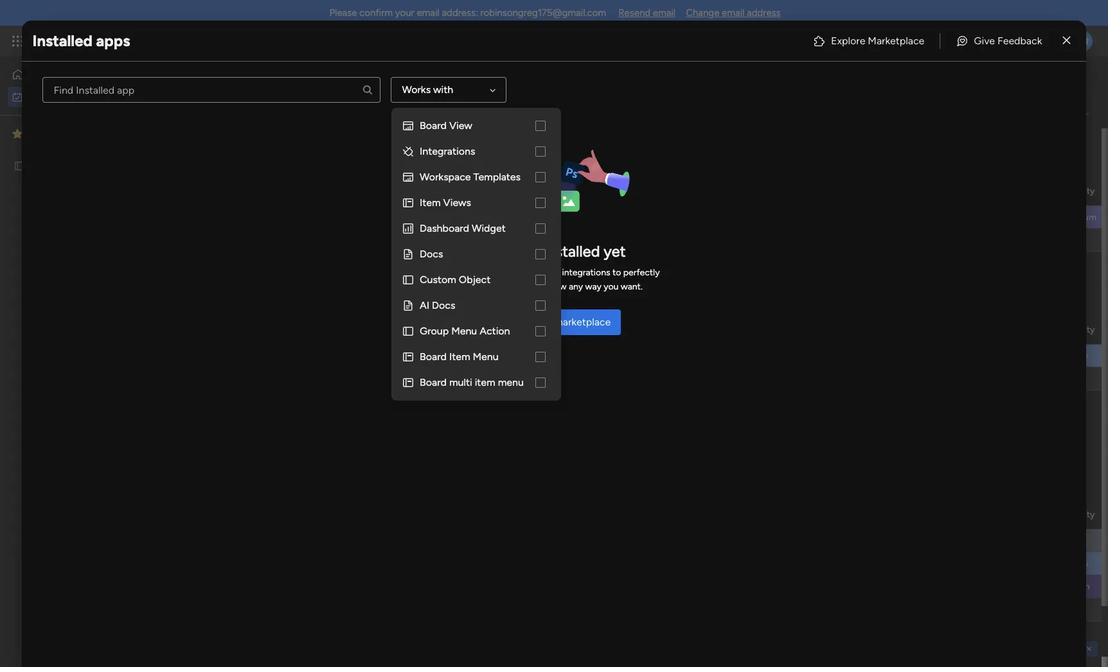 Task type: vqa. For each thing, say whether or not it's contained in the screenshot.
2nd Table from right
no



Task type: describe. For each thing, give the bounding box(es) containing it.
installed apps
[[32, 31, 130, 50]]

integrations
[[420, 145, 475, 157]]

powerful
[[485, 267, 521, 278]]

to
[[612, 267, 621, 278]]

home button
[[8, 64, 138, 85]]

1 board #1 link from the top
[[535, 206, 654, 229]]

give
[[974, 34, 995, 47]]

my work
[[28, 91, 62, 102]]

my for my work
[[193, 75, 222, 103]]

my for my work
[[28, 91, 41, 102]]

no apps installed banner image
[[470, 149, 638, 212]]

menu
[[498, 377, 524, 389]]

group menu action
[[420, 325, 510, 337]]

2 vertical spatial #1
[[563, 352, 573, 362]]

view
[[449, 120, 472, 132]]

email for change email address
[[722, 7, 745, 19]]

favorites
[[28, 128, 71, 140]]

want.
[[621, 282, 643, 292]]

2 board #1 link from the top
[[535, 345, 654, 368]]

board view
[[420, 120, 472, 132]]

change
[[686, 7, 719, 19]]

dashboard
[[420, 222, 469, 235]]

notifications image
[[882, 35, 895, 48]]

high
[[1070, 582, 1090, 593]]

0 vertical spatial docs
[[420, 248, 443, 260]]

no apps installed yet discover powerful apps and integrations to perfectly customize your workflow any way you want.
[[448, 242, 660, 292]]

integrations
[[562, 267, 610, 278]]

Search for an app search field
[[43, 77, 381, 103]]

works with
[[402, 84, 453, 96]]

feedback
[[997, 34, 1042, 47]]

invite members image
[[939, 35, 952, 48]]

1 vertical spatial menu
[[473, 351, 499, 363]]

views
[[443, 197, 471, 209]]

workspace templates
[[420, 171, 521, 183]]

ai docs
[[420, 299, 455, 312]]

workflow
[[530, 282, 567, 292]]

help image
[[1027, 35, 1040, 48]]

Filter dashboard by text search field
[[244, 129, 365, 149]]

explore marketplace button
[[803, 28, 935, 54]]

resend
[[618, 7, 650, 19]]

custom object
[[420, 274, 491, 286]]

no
[[482, 242, 503, 261]]

explore marketplace
[[831, 34, 924, 47]]

installed
[[543, 242, 600, 261]]

home
[[30, 69, 54, 80]]

work
[[227, 75, 279, 103]]

1 vertical spatial item
[[449, 351, 470, 363]]

monday
[[57, 33, 101, 48]]

widget
[[472, 222, 506, 235]]

0 horizontal spatial your
[[395, 7, 414, 19]]

board left multi
[[420, 377, 447, 389]]

and
[[545, 267, 560, 278]]

templates
[[473, 171, 521, 183]]

3 priority from the top
[[1066, 509, 1095, 520]]

object
[[459, 274, 491, 286]]

items
[[437, 133, 459, 144]]

#1 inside list box
[[56, 160, 65, 171]]

1 image
[[920, 26, 932, 41]]

yet
[[604, 242, 626, 261]]

greg robinson image
[[1072, 31, 1093, 51]]

resend email link
[[618, 7, 676, 19]]

app
[[534, 316, 552, 328]]

installed
[[32, 31, 92, 50]]

marketplace
[[554, 316, 611, 328]]

search everything image
[[999, 35, 1012, 48]]

inbox image
[[911, 35, 924, 48]]

explore app marketplace
[[497, 316, 611, 328]]

change email address
[[686, 7, 781, 19]]

explore for explore marketplace
[[831, 34, 865, 47]]

explore for explore app marketplace
[[497, 316, 532, 328]]

please
[[329, 7, 357, 19]]

change email address link
[[686, 7, 781, 19]]

board down no apps installed banner image
[[537, 213, 561, 224]]

custom
[[420, 274, 456, 286]]



Task type: locate. For each thing, give the bounding box(es) containing it.
work right monday at the left top of page
[[104, 33, 127, 48]]

2 horizontal spatial email
[[722, 7, 745, 19]]

apps up the powerful
[[507, 242, 540, 261]]

my work
[[193, 75, 279, 103]]

0 vertical spatial board #1 link
[[535, 206, 654, 229]]

0 vertical spatial priority
[[1066, 185, 1095, 196]]

workspace
[[420, 171, 471, 183]]

2 low from the top
[[1072, 559, 1088, 569]]

explore left app
[[497, 316, 532, 328]]

any
[[569, 282, 583, 292]]

3 email from the left
[[722, 7, 745, 19]]

apps for no
[[507, 242, 540, 261]]

1 email from the left
[[417, 7, 439, 19]]

my work button
[[8, 86, 138, 107]]

your right confirm
[[395, 7, 414, 19]]

works
[[402, 84, 431, 96]]

my inside button
[[28, 91, 41, 102]]

my
[[193, 75, 222, 103], [28, 91, 41, 102]]

board #1 right public board icon
[[30, 160, 65, 171]]

board down explore app marketplace button
[[537, 352, 561, 362]]

docs
[[420, 248, 443, 260], [432, 299, 455, 312]]

1 vertical spatial docs
[[432, 299, 455, 312]]

0 vertical spatial work
[[104, 33, 127, 48]]

docs right ai
[[432, 299, 455, 312]]

explore left the notifications icon
[[831, 34, 865, 47]]

address:
[[442, 7, 478, 19]]

0 horizontal spatial item
[[420, 197, 441, 209]]

item
[[475, 377, 495, 389]]

0 vertical spatial apps
[[96, 31, 130, 50]]

public board image
[[13, 159, 26, 172]]

address
[[747, 7, 781, 19]]

apps image
[[967, 35, 980, 48]]

your
[[395, 7, 414, 19], [509, 282, 527, 292]]

0 vertical spatial your
[[395, 7, 414, 19]]

menu
[[451, 325, 477, 337], [473, 351, 499, 363]]

way
[[585, 282, 601, 292]]

email for resend email
[[653, 7, 676, 19]]

menu up board item menu
[[451, 325, 477, 337]]

item up multi
[[449, 351, 470, 363]]

1 horizontal spatial work
[[104, 33, 127, 48]]

0 horizontal spatial explore
[[497, 316, 532, 328]]

0 vertical spatial #1
[[56, 160, 65, 171]]

1 vertical spatial #1
[[563, 213, 573, 224]]

my down home
[[28, 91, 41, 102]]

board
[[420, 120, 447, 132], [30, 160, 54, 171], [583, 185, 607, 196], [537, 213, 561, 224], [583, 324, 607, 335], [420, 351, 447, 363], [537, 352, 561, 362], [420, 377, 447, 389]]

board #1 list box
[[0, 151, 164, 254]]

docs up custom
[[420, 248, 443, 260]]

multi
[[449, 377, 472, 389]]

item
[[420, 197, 441, 209], [449, 351, 470, 363]]

dashboard widget
[[420, 222, 506, 235]]

apps right "installed"
[[96, 31, 130, 50]]

v2 star 2 image
[[12, 126, 22, 142]]

#1 down explore app marketplace button
[[563, 352, 573, 362]]

board right public board icon
[[30, 160, 54, 171]]

work for my
[[43, 91, 62, 102]]

discover
[[448, 267, 483, 278]]

medium
[[1064, 212, 1096, 223]]

1 vertical spatial explore
[[497, 316, 532, 328]]

priority
[[1066, 185, 1095, 196], [1066, 324, 1095, 335], [1066, 509, 1095, 520]]

1 vertical spatial work
[[43, 91, 62, 102]]

board item menu
[[420, 351, 499, 363]]

robinsongreg175@gmail.com
[[480, 7, 606, 19]]

confirm
[[359, 7, 393, 19]]

1 vertical spatial board #1 link
[[535, 345, 654, 368]]

#1
[[56, 160, 65, 171], [563, 213, 573, 224], [563, 352, 573, 362]]

select product image
[[12, 35, 24, 48]]

0 vertical spatial explore
[[831, 34, 865, 47]]

done
[[414, 133, 435, 144]]

#1 down favorites button in the left top of the page
[[56, 160, 65, 171]]

ai
[[420, 299, 429, 312]]

group
[[420, 325, 449, 337]]

1 priority from the top
[[1066, 185, 1095, 196]]

board #1 inside list box
[[30, 160, 65, 171]]

apps for installed
[[96, 31, 130, 50]]

1 vertical spatial board #1
[[537, 213, 573, 224]]

work down home
[[43, 91, 62, 102]]

explore app marketplace button
[[487, 310, 621, 335]]

board #1 link down marketplace
[[535, 345, 654, 368]]

customize
[[465, 282, 507, 292]]

board down way
[[583, 324, 607, 335]]

item views
[[420, 197, 471, 209]]

1 horizontal spatial explore
[[831, 34, 865, 47]]

with
[[433, 84, 453, 96]]

email left address:
[[417, 7, 439, 19]]

None search field
[[43, 77, 381, 103]]

management
[[130, 33, 200, 48]]

1 vertical spatial low
[[1072, 559, 1088, 569]]

remove image
[[1084, 645, 1095, 655]]

email right resend
[[653, 7, 676, 19]]

2 vertical spatial apps
[[523, 267, 543, 278]]

your inside the no apps installed yet discover powerful apps and integrations to perfectly customize your workflow any way you want.
[[509, 282, 527, 292]]

0 vertical spatial menu
[[451, 325, 477, 337]]

#1 up installed
[[563, 213, 573, 224]]

2 vertical spatial priority
[[1066, 509, 1095, 520]]

board up hide done items
[[420, 120, 447, 132]]

2 priority from the top
[[1066, 324, 1095, 335]]

board #1 link
[[535, 206, 654, 229], [535, 345, 654, 368]]

1 horizontal spatial item
[[449, 351, 470, 363]]

0 horizontal spatial email
[[417, 7, 439, 19]]

email right 'change'
[[722, 7, 745, 19]]

1 horizontal spatial your
[[509, 282, 527, 292]]

board #1 link up yet
[[535, 206, 654, 229]]

marketplace
[[868, 34, 924, 47]]

apps
[[96, 31, 130, 50], [507, 242, 540, 261], [523, 267, 543, 278]]

angle down image
[[490, 85, 496, 95]]

give feedback button
[[946, 28, 1052, 54]]

1 vertical spatial your
[[509, 282, 527, 292]]

perfectly
[[623, 267, 660, 278]]

1 low from the top
[[1072, 351, 1088, 362]]

low
[[1072, 351, 1088, 362], [1072, 559, 1088, 569]]

0 vertical spatial board #1
[[30, 160, 65, 171]]

hide
[[393, 133, 412, 144]]

board up yet
[[583, 185, 607, 196]]

board down group
[[420, 351, 447, 363]]

work
[[104, 33, 127, 48], [43, 91, 62, 102]]

1 horizontal spatial email
[[653, 7, 676, 19]]

explore
[[831, 34, 865, 47], [497, 316, 532, 328]]

2 vertical spatial board #1
[[537, 352, 573, 362]]

favorites button
[[9, 123, 128, 145]]

board multi item menu
[[420, 377, 524, 389]]

work inside my work button
[[43, 91, 62, 102]]

search image
[[362, 84, 374, 96]]

board #1 up installed
[[537, 213, 573, 224]]

board #1 down explore app marketplace button
[[537, 352, 573, 362]]

monday work management
[[57, 33, 200, 48]]

my left work
[[193, 75, 222, 103]]

work for monday
[[104, 33, 127, 48]]

action
[[480, 325, 510, 337]]

give feedback link
[[946, 28, 1052, 54]]

please confirm your email address: robinsongreg175@gmail.com
[[329, 7, 606, 19]]

your down the powerful
[[509, 282, 527, 292]]

resend email
[[618, 7, 676, 19]]

you
[[604, 282, 619, 292]]

1 vertical spatial apps
[[507, 242, 540, 261]]

1 vertical spatial priority
[[1066, 324, 1095, 335]]

board #1
[[30, 160, 65, 171], [537, 213, 573, 224], [537, 352, 573, 362]]

dapulse x slim image
[[1063, 33, 1070, 49]]

2 email from the left
[[653, 7, 676, 19]]

hide done items
[[393, 133, 459, 144]]

0 vertical spatial item
[[420, 197, 441, 209]]

0 horizontal spatial my
[[28, 91, 41, 102]]

email
[[417, 7, 439, 19], [653, 7, 676, 19], [722, 7, 745, 19]]

item left views
[[420, 197, 441, 209]]

1 horizontal spatial my
[[193, 75, 222, 103]]

board inside board #1 list box
[[30, 160, 54, 171]]

menu up 'item'
[[473, 351, 499, 363]]

0 vertical spatial low
[[1072, 351, 1088, 362]]

give feedback
[[974, 34, 1042, 47]]

0 horizontal spatial work
[[43, 91, 62, 102]]

apps left and on the top
[[523, 267, 543, 278]]



